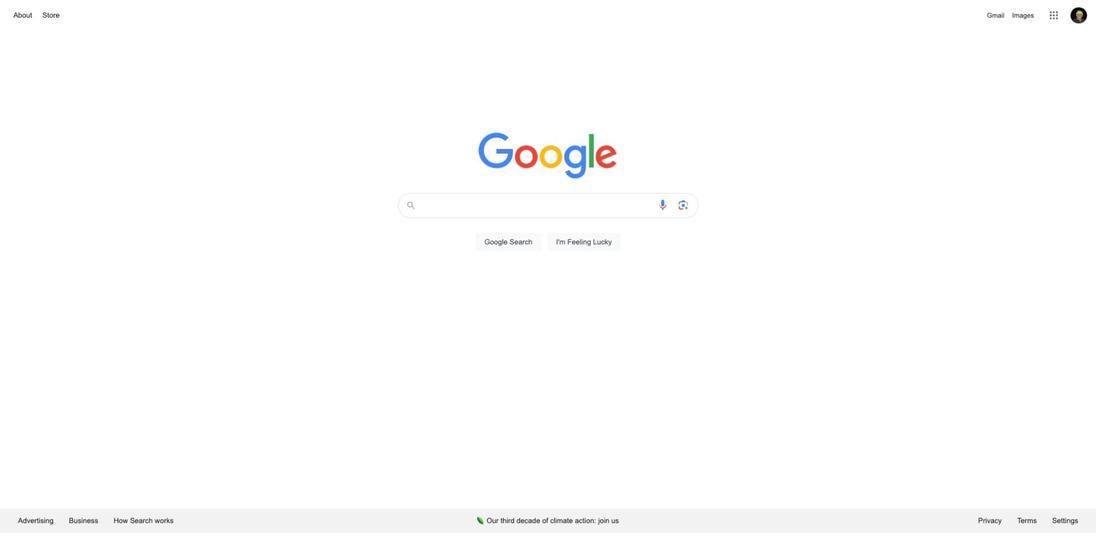Task type: vqa. For each thing, say whether or not it's contained in the screenshot.
the topmost to
no



Task type: locate. For each thing, give the bounding box(es) containing it.
None search field
[[10, 190, 1087, 263]]

search by voice image
[[657, 199, 669, 211]]

google image
[[479, 133, 618, 180]]



Task type: describe. For each thing, give the bounding box(es) containing it.
search by image image
[[678, 199, 690, 211]]



